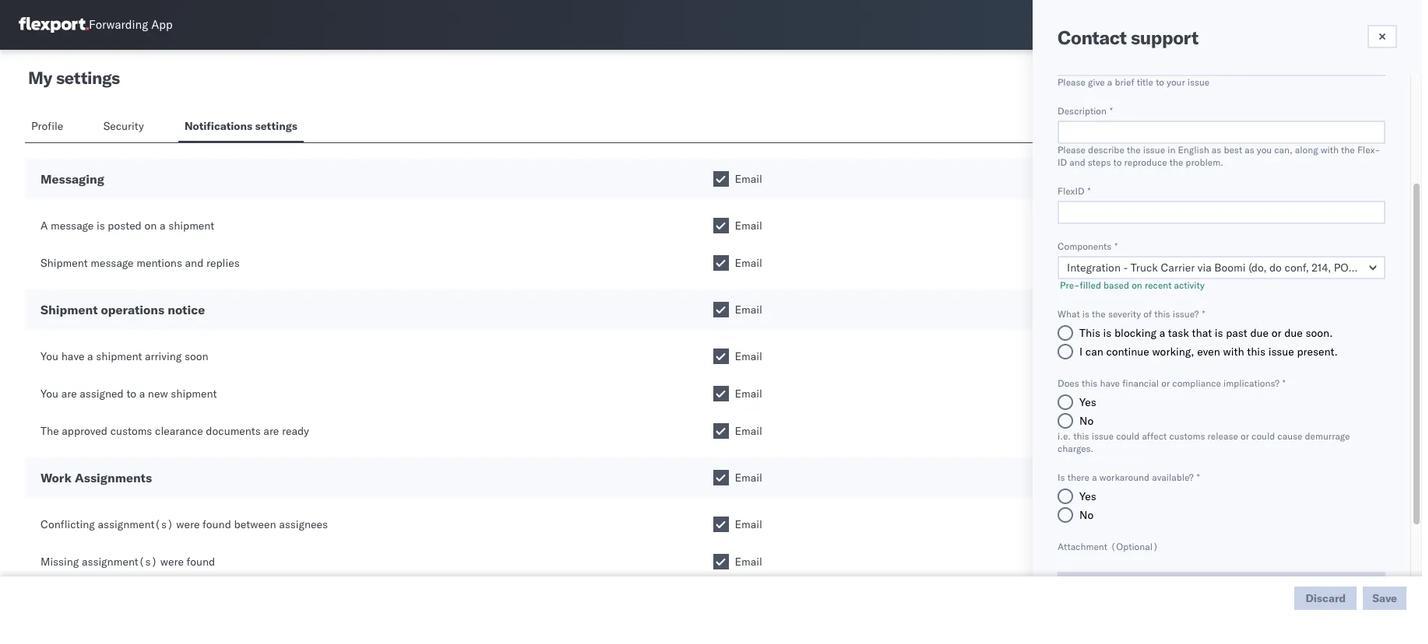 Task type: vqa. For each thing, say whether or not it's contained in the screenshot.
sixth Resize Handle column header from right
no



Task type: locate. For each thing, give the bounding box(es) containing it.
customs
[[110, 424, 152, 438], [1169, 431, 1205, 442]]

None checkbox
[[713, 171, 729, 187], [713, 255, 729, 271], [713, 349, 729, 364], [713, 386, 729, 402], [713, 424, 729, 439], [713, 517, 729, 533], [713, 555, 729, 570], [713, 171, 729, 187], [713, 255, 729, 271], [713, 349, 729, 364], [713, 386, 729, 402], [713, 424, 729, 439], [713, 517, 729, 533], [713, 555, 729, 570]]

1 you from the top
[[40, 350, 58, 364]]

have left financial
[[1100, 378, 1120, 389]]

0 horizontal spatial as
[[1212, 144, 1221, 156]]

0 vertical spatial shipment
[[168, 219, 214, 233]]

please up id
[[1058, 144, 1086, 156]]

due left soon. on the bottom of the page
[[1284, 326, 1303, 340]]

1 shipment from the top
[[40, 256, 88, 270]]

assignment(s) up missing assignment(s) were found
[[98, 518, 173, 532]]

with down past
[[1223, 345, 1244, 359]]

were
[[176, 518, 200, 532], [160, 555, 184, 569]]

a
[[40, 219, 48, 233]]

1 vertical spatial found
[[187, 555, 215, 569]]

10 email from the top
[[735, 555, 762, 569]]

1 horizontal spatial due
[[1284, 326, 1303, 340]]

please
[[1058, 76, 1086, 88], [1058, 144, 1086, 156]]

shipment right new
[[171, 387, 217, 401]]

email for conflicting assignment(s) were found between assignees
[[735, 518, 762, 532]]

0 vertical spatial to
[[1156, 76, 1164, 88]]

notifications settings
[[185, 119, 297, 133]]

as left best
[[1212, 144, 1221, 156]]

assignment(s) for conflicting
[[98, 518, 173, 532]]

1 vertical spatial have
[[1100, 378, 1120, 389]]

0 vertical spatial settings
[[56, 67, 120, 89]]

yes up "charges."
[[1079, 396, 1096, 410]]

0 horizontal spatial or
[[1161, 378, 1170, 389]]

0 horizontal spatial are
[[61, 387, 77, 401]]

components
[[1058, 241, 1112, 252]]

email for missing assignment(s) were found
[[735, 555, 762, 569]]

issue
[[1188, 76, 1210, 88], [1143, 144, 1165, 156], [1268, 345, 1294, 359], [1092, 431, 1114, 442]]

please inside please describe the issue in english as best as you can, along with the flex- id and steps to reproduce the problem.
[[1058, 144, 1086, 156]]

are
[[61, 387, 77, 401], [264, 424, 279, 438]]

compliance
[[1172, 378, 1221, 389]]

posted
[[108, 219, 142, 233]]

message right a
[[51, 219, 94, 233]]

this
[[1154, 308, 1170, 320], [1247, 345, 1266, 359], [1082, 378, 1098, 389], [1073, 431, 1089, 442]]

this right the of
[[1154, 308, 1170, 320]]

could left cause
[[1252, 431, 1275, 442]]

2 horizontal spatial to
[[1156, 76, 1164, 88]]

1 could from the left
[[1116, 431, 1140, 442]]

1 vertical spatial you
[[40, 387, 58, 401]]

1 vertical spatial with
[[1223, 345, 1244, 359]]

or right financial
[[1161, 378, 1170, 389]]

this up "charges."
[[1073, 431, 1089, 442]]

2 horizontal spatial or
[[1272, 326, 1282, 340]]

found for missing assignment(s) were found
[[187, 555, 215, 569]]

i can continue working, even with this issue present.
[[1079, 345, 1338, 359]]

0 vertical spatial found
[[203, 518, 231, 532]]

notifications
[[185, 119, 252, 133]]

or right past
[[1272, 326, 1282, 340]]

2 vertical spatial or
[[1241, 431, 1249, 442]]

implications?
[[1223, 378, 1279, 389]]

missing assignment(s) were found
[[40, 555, 215, 569]]

os button
[[1368, 7, 1403, 43]]

settings inside notifications settings button
[[255, 119, 297, 133]]

1 vertical spatial yes
[[1079, 490, 1096, 504]]

are left assigned
[[61, 387, 77, 401]]

*
[[1110, 105, 1113, 117], [1088, 185, 1091, 197], [1115, 241, 1118, 252], [1202, 308, 1205, 320], [1282, 378, 1286, 389], [1197, 472, 1200, 484]]

issue inside i.e. this issue could affect customs release or could cause demurrage charges.
[[1092, 431, 1114, 442]]

you have a shipment arriving soon
[[40, 350, 208, 364]]

does
[[1058, 378, 1079, 389]]

activity
[[1174, 280, 1205, 291]]

components *
[[1058, 241, 1118, 252]]

1 vertical spatial were
[[160, 555, 184, 569]]

a right there on the bottom
[[1092, 472, 1097, 484]]

1 email from the top
[[735, 172, 762, 186]]

assignment(s)
[[98, 518, 173, 532], [82, 555, 157, 569]]

0 vertical spatial no
[[1079, 414, 1094, 428]]

this right does
[[1082, 378, 1098, 389]]

id
[[1058, 157, 1067, 168]]

is right "what"
[[1082, 308, 1090, 320]]

email
[[735, 172, 762, 186], [735, 219, 762, 233], [735, 256, 762, 270], [735, 303, 762, 317], [735, 350, 762, 364], [735, 387, 762, 401], [735, 424, 762, 438], [735, 471, 762, 485], [735, 518, 762, 532], [735, 555, 762, 569]]

1 horizontal spatial or
[[1241, 431, 1249, 442]]

0 horizontal spatial to
[[126, 387, 136, 401]]

1 vertical spatial on
[[1132, 280, 1142, 291]]

you for you are assigned to a new shipment
[[40, 387, 58, 401]]

with right along
[[1321, 144, 1339, 156]]

1 please from the top
[[1058, 76, 1086, 88]]

2 email from the top
[[735, 219, 762, 233]]

assignment(s) right missing
[[82, 555, 157, 569]]

shipment up you are assigned to a new shipment at the bottom of the page
[[96, 350, 142, 364]]

shipment for shipment operations notice
[[40, 302, 98, 318]]

were left between
[[176, 518, 200, 532]]

* right 'issue?'
[[1202, 308, 1205, 320]]

found down conflicting assignment(s) were found between assignees
[[187, 555, 215, 569]]

6 email from the top
[[735, 387, 762, 401]]

demurrage
[[1305, 431, 1350, 442]]

on right 'posted' in the left of the page
[[144, 219, 157, 233]]

1 horizontal spatial and
[[1069, 157, 1085, 168]]

no up "charges."
[[1079, 414, 1094, 428]]

missing
[[40, 555, 79, 569]]

1 vertical spatial to
[[1113, 157, 1122, 168]]

pre-
[[1060, 280, 1080, 291]]

this
[[1079, 326, 1100, 340]]

please for please give a brief title to your issue
[[1058, 76, 1086, 88]]

message
[[51, 219, 94, 233], [91, 256, 134, 270]]

you for you have a shipment arriving soon
[[40, 350, 58, 364]]

2 vertical spatial shipment
[[171, 387, 217, 401]]

present.
[[1297, 345, 1338, 359]]

the
[[1127, 144, 1141, 156], [1341, 144, 1355, 156], [1170, 157, 1183, 168], [1092, 308, 1106, 320]]

on right based on the right of page
[[1132, 280, 1142, 291]]

0 vertical spatial and
[[1069, 157, 1085, 168]]

continue
[[1106, 345, 1149, 359]]

2 shipment from the top
[[40, 302, 98, 318]]

based
[[1104, 280, 1129, 291]]

to left new
[[126, 387, 136, 401]]

0 horizontal spatial settings
[[56, 67, 120, 89]]

or inside i.e. this issue could affect customs release or could cause demurrage charges.
[[1241, 431, 1249, 442]]

task
[[1168, 326, 1189, 340]]

forwarding app
[[89, 18, 173, 32]]

customs right affect
[[1169, 431, 1205, 442]]

my
[[28, 67, 52, 89]]

1 vertical spatial settings
[[255, 119, 297, 133]]

0 vertical spatial yes
[[1079, 396, 1096, 410]]

affect
[[1142, 431, 1167, 442]]

please for please describe the issue in english as best as you can, along with the flex- id and steps to reproduce the problem.
[[1058, 144, 1086, 156]]

flex-
[[1357, 144, 1381, 156]]

8 email from the top
[[735, 471, 762, 485]]

the down in
[[1170, 157, 1183, 168]]

1 horizontal spatial as
[[1245, 144, 1254, 156]]

7 email from the top
[[735, 424, 762, 438]]

shipment left operations
[[40, 302, 98, 318]]

0 vertical spatial you
[[40, 350, 58, 364]]

brief
[[1115, 76, 1134, 88]]

1 horizontal spatial settings
[[255, 119, 297, 133]]

are left ready
[[264, 424, 279, 438]]

0 horizontal spatial on
[[144, 219, 157, 233]]

shipment
[[168, 219, 214, 233], [96, 350, 142, 364], [171, 387, 217, 401]]

a up mentions
[[160, 219, 166, 233]]

None text field
[[1058, 53, 1385, 76]]

1 yes from the top
[[1079, 396, 1096, 410]]

documents
[[206, 424, 261, 438]]

in
[[1168, 144, 1175, 156]]

1 vertical spatial please
[[1058, 144, 1086, 156]]

please left the give at top
[[1058, 76, 1086, 88]]

0 vertical spatial please
[[1058, 76, 1086, 88]]

along
[[1295, 144, 1318, 156]]

with inside please describe the issue in english as best as you can, along with the flex- id and steps to reproduce the problem.
[[1321, 144, 1339, 156]]

0 vertical spatial were
[[176, 518, 200, 532]]

0 horizontal spatial and
[[185, 256, 204, 270]]

2 vertical spatial to
[[126, 387, 136, 401]]

2 please from the top
[[1058, 144, 1086, 156]]

0 vertical spatial or
[[1272, 326, 1282, 340]]

yes down there on the bottom
[[1079, 490, 1096, 504]]

conflicting assignment(s) were found between assignees
[[40, 518, 328, 532]]

None text field
[[1058, 121, 1385, 144], [1058, 201, 1385, 224], [1058, 121, 1385, 144], [1058, 201, 1385, 224]]

1 as from the left
[[1212, 144, 1221, 156]]

have
[[61, 350, 84, 364], [1100, 378, 1120, 389]]

2 you from the top
[[40, 387, 58, 401]]

email for a message is posted on a shipment
[[735, 219, 762, 233]]

1 horizontal spatial with
[[1321, 144, 1339, 156]]

is right this
[[1103, 326, 1112, 340]]

1 vertical spatial message
[[91, 256, 134, 270]]

3 email from the top
[[735, 256, 762, 270]]

1 horizontal spatial customs
[[1169, 431, 1205, 442]]

have up assigned
[[61, 350, 84, 364]]

a
[[1107, 76, 1112, 88], [160, 219, 166, 233], [1159, 326, 1165, 340], [87, 350, 93, 364], [139, 387, 145, 401], [1092, 472, 1097, 484]]

1 vertical spatial shipment
[[40, 302, 98, 318]]

please give a brief title to your issue
[[1058, 76, 1210, 88]]

0 vertical spatial message
[[51, 219, 94, 233]]

4 email from the top
[[735, 303, 762, 317]]

0 vertical spatial assignment(s)
[[98, 518, 173, 532]]

or right release
[[1241, 431, 1249, 442]]

1 horizontal spatial on
[[1132, 280, 1142, 291]]

shipment down a
[[40, 256, 88, 270]]

were down conflicting assignment(s) were found between assignees
[[160, 555, 184, 569]]

i.e.
[[1058, 431, 1071, 442]]

flexport. image
[[19, 17, 89, 33]]

what
[[1058, 308, 1080, 320]]

1 vertical spatial assignment(s)
[[82, 555, 157, 569]]

best
[[1224, 144, 1242, 156]]

to right title
[[1156, 76, 1164, 88]]

is there a workaround available? *
[[1058, 472, 1200, 484]]

issue right your
[[1188, 76, 1210, 88]]

due right past
[[1250, 326, 1269, 340]]

there
[[1067, 472, 1090, 484]]

flexid
[[1058, 185, 1085, 197]]

* right description
[[1110, 105, 1113, 117]]

5 email from the top
[[735, 350, 762, 364]]

2 no from the top
[[1079, 509, 1094, 523]]

1 horizontal spatial to
[[1113, 157, 1122, 168]]

to
[[1156, 76, 1164, 88], [1113, 157, 1122, 168], [126, 387, 136, 401]]

clearance
[[155, 424, 203, 438]]

0 horizontal spatial customs
[[110, 424, 152, 438]]

i.e. this issue could affect customs release or could cause demurrage charges.
[[1058, 431, 1350, 455]]

and right id
[[1069, 157, 1085, 168]]

0 vertical spatial shipment
[[40, 256, 88, 270]]

you are assigned to a new shipment
[[40, 387, 217, 401]]

customs inside i.e. this issue could affect customs release or could cause demurrage charges.
[[1169, 431, 1205, 442]]

0 vertical spatial have
[[61, 350, 84, 364]]

even
[[1197, 345, 1220, 359]]

os
[[1378, 19, 1393, 30]]

* right implications?
[[1282, 378, 1286, 389]]

found
[[203, 518, 231, 532], [187, 555, 215, 569]]

and left replies
[[185, 256, 204, 270]]

no
[[1079, 414, 1094, 428], [1079, 509, 1094, 523]]

Integration - Truck Carrier via Boomi (do, do conf, 214, POD) text field
[[1058, 256, 1385, 280]]

1 vertical spatial no
[[1079, 509, 1094, 523]]

issue up reproduce
[[1143, 144, 1165, 156]]

9 email from the top
[[735, 518, 762, 532]]

settings right my
[[56, 67, 120, 89]]

None checkbox
[[713, 218, 729, 234], [713, 302, 729, 318], [713, 470, 729, 486], [713, 218, 729, 234], [713, 302, 729, 318], [713, 470, 729, 486]]

settings right notifications
[[255, 119, 297, 133]]

to down 'describe'
[[1113, 157, 1122, 168]]

email for the approved customs clearance documents are ready
[[735, 424, 762, 438]]

with
[[1321, 144, 1339, 156], [1223, 345, 1244, 359]]

could left affect
[[1116, 431, 1140, 442]]

contact
[[1058, 26, 1127, 49]]

0 horizontal spatial due
[[1250, 326, 1269, 340]]

shipment for a
[[168, 219, 214, 233]]

new
[[148, 387, 168, 401]]

no up attachment
[[1079, 509, 1094, 523]]

customs down you are assigned to a new shipment at the bottom of the page
[[110, 424, 152, 438]]

1 no from the top
[[1079, 414, 1094, 428]]

0 horizontal spatial could
[[1116, 431, 1140, 442]]

this inside i.e. this issue could affect customs release or could cause demurrage charges.
[[1073, 431, 1089, 442]]

steps
[[1088, 157, 1111, 168]]

security button
[[97, 112, 153, 143]]

found left between
[[203, 518, 231, 532]]

the up reproduce
[[1127, 144, 1141, 156]]

issue up "charges."
[[1092, 431, 1114, 442]]

does this have financial or compliance implications? *
[[1058, 378, 1286, 389]]

1 horizontal spatial could
[[1252, 431, 1275, 442]]

1 vertical spatial are
[[264, 424, 279, 438]]

a message is posted on a shipment
[[40, 219, 214, 233]]

2 yes from the top
[[1079, 490, 1096, 504]]

describe
[[1088, 144, 1124, 156]]

0 vertical spatial with
[[1321, 144, 1339, 156]]

0 horizontal spatial with
[[1223, 345, 1244, 359]]

1 vertical spatial or
[[1161, 378, 1170, 389]]

Search Shipments (/) text field
[[1124, 13, 1274, 37]]

as left "you"
[[1245, 144, 1254, 156]]

shipment up replies
[[168, 219, 214, 233]]

message down 'posted' in the left of the page
[[91, 256, 134, 270]]

1 due from the left
[[1250, 326, 1269, 340]]

1 vertical spatial and
[[185, 256, 204, 270]]



Task type: describe. For each thing, give the bounding box(es) containing it.
assignment(s) for missing
[[82, 555, 157, 569]]

0 vertical spatial are
[[61, 387, 77, 401]]

this is blocking a task that is past due or due soon.
[[1079, 326, 1333, 340]]

email for you are assigned to a new shipment
[[735, 387, 762, 401]]

mentions
[[136, 256, 182, 270]]

email for shipment message mentions and replies
[[735, 256, 762, 270]]

attachment
[[1058, 541, 1107, 553]]

pre-filled based on recent activity
[[1058, 280, 1205, 291]]

no for this
[[1079, 414, 1094, 428]]

assignees
[[279, 518, 328, 532]]

charges.
[[1058, 443, 1094, 455]]

shipment for new
[[171, 387, 217, 401]]

replies
[[206, 256, 240, 270]]

settings for my settings
[[56, 67, 120, 89]]

you
[[1257, 144, 1272, 156]]

the left flex-
[[1341, 144, 1355, 156]]

found for conflicting assignment(s) were found between assignees
[[203, 518, 231, 532]]

notifications settings button
[[178, 112, 304, 143]]

were for missing
[[160, 555, 184, 569]]

cause
[[1277, 431, 1302, 442]]

messaging
[[40, 171, 104, 187]]

this down past
[[1247, 345, 1266, 359]]

the
[[40, 424, 59, 438]]

(optional)
[[1110, 541, 1158, 553]]

and inside please describe the issue in english as best as you can, along with the flex- id and steps to reproduce the problem.
[[1069, 157, 1085, 168]]

yes for there
[[1079, 490, 1096, 504]]

email for messaging
[[735, 172, 762, 186]]

contact support
[[1058, 26, 1198, 49]]

release
[[1208, 431, 1238, 442]]

a left new
[[139, 387, 145, 401]]

attachment (optional)
[[1058, 541, 1158, 553]]

filled
[[1080, 280, 1101, 291]]

financial
[[1122, 378, 1159, 389]]

between
[[234, 518, 276, 532]]

blocking
[[1114, 326, 1157, 340]]

no for there
[[1079, 509, 1094, 523]]

support
[[1131, 26, 1198, 49]]

* right flexid at the right
[[1088, 185, 1091, 197]]

forwarding
[[89, 18, 148, 32]]

assigned
[[80, 387, 124, 401]]

problem.
[[1186, 157, 1223, 168]]

a left task
[[1159, 326, 1165, 340]]

a right the give at top
[[1107, 76, 1112, 88]]

is
[[1058, 472, 1065, 484]]

yes for this
[[1079, 396, 1096, 410]]

description *
[[1058, 105, 1113, 117]]

0 vertical spatial on
[[144, 219, 157, 233]]

issue?
[[1173, 308, 1199, 320]]

2 as from the left
[[1245, 144, 1254, 156]]

recent
[[1145, 280, 1172, 291]]

to inside please describe the issue in english as best as you can, along with the flex- id and steps to reproduce the problem.
[[1113, 157, 1122, 168]]

* right available?
[[1197, 472, 1200, 484]]

reproduce
[[1124, 157, 1167, 168]]

shipment for shipment message mentions and replies
[[40, 256, 88, 270]]

please describe the issue in english as best as you can, along with the flex- id and steps to reproduce the problem.
[[1058, 144, 1381, 168]]

what is the severity of this issue? *
[[1058, 308, 1205, 320]]

email for you have a shipment arriving soon
[[735, 350, 762, 364]]

1 vertical spatial shipment
[[96, 350, 142, 364]]

work
[[40, 470, 72, 486]]

work assignments
[[40, 470, 152, 486]]

arriving
[[145, 350, 182, 364]]

available?
[[1152, 472, 1194, 484]]

0 horizontal spatial have
[[61, 350, 84, 364]]

i
[[1079, 345, 1083, 359]]

severity
[[1108, 308, 1141, 320]]

1 horizontal spatial have
[[1100, 378, 1120, 389]]

can,
[[1274, 144, 1293, 156]]

my settings
[[28, 67, 120, 89]]

can
[[1085, 345, 1103, 359]]

app
[[151, 18, 173, 32]]

email for work assignments
[[735, 471, 762, 485]]

1 horizontal spatial are
[[264, 424, 279, 438]]

settings for notifications settings
[[255, 119, 297, 133]]

shipment message mentions and replies
[[40, 256, 240, 270]]

that
[[1192, 326, 1212, 340]]

were for conflicting
[[176, 518, 200, 532]]

a up assigned
[[87, 350, 93, 364]]

approved
[[62, 424, 107, 438]]

2 due from the left
[[1284, 326, 1303, 340]]

email for shipment operations notice
[[735, 303, 762, 317]]

shipment operations notice
[[40, 302, 205, 318]]

2 could from the left
[[1252, 431, 1275, 442]]

is left 'posted' in the left of the page
[[97, 219, 105, 233]]

is right 'that'
[[1215, 326, 1223, 340]]

notice
[[168, 302, 205, 318]]

soon.
[[1306, 326, 1333, 340]]

issue left the present.
[[1268, 345, 1294, 359]]

assignments
[[75, 470, 152, 486]]

conflicting
[[40, 518, 95, 532]]

title
[[1137, 76, 1153, 88]]

* right components
[[1115, 241, 1118, 252]]

message for a
[[51, 219, 94, 233]]

message for shipment
[[91, 256, 134, 270]]

workaround
[[1099, 472, 1150, 484]]

the up this
[[1092, 308, 1106, 320]]

the approved customs clearance documents are ready
[[40, 424, 309, 438]]

issue inside please describe the issue in english as best as you can, along with the flex- id and steps to reproduce the problem.
[[1143, 144, 1165, 156]]

past
[[1226, 326, 1247, 340]]

working,
[[1152, 345, 1194, 359]]

profile button
[[25, 112, 72, 143]]

flexid *
[[1058, 185, 1091, 197]]

forwarding app link
[[19, 17, 173, 33]]

soon
[[184, 350, 208, 364]]

description
[[1058, 105, 1107, 117]]



